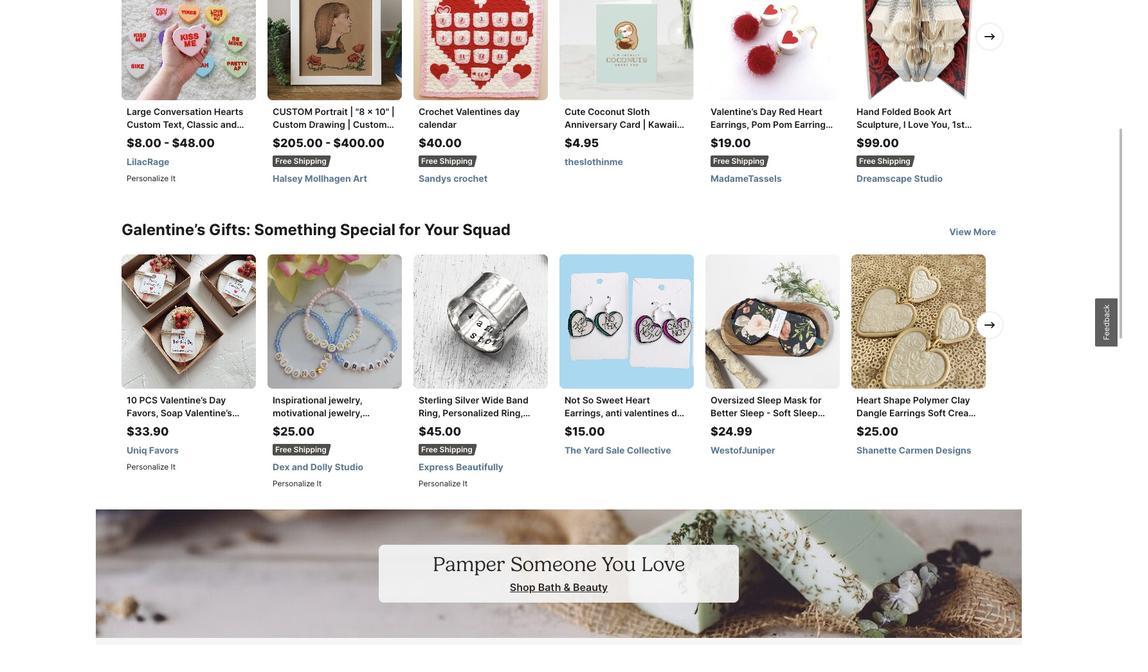 Task type: vqa. For each thing, say whether or not it's contained in the screenshot.
"$8.00"
yes



Task type: describe. For each thing, give the bounding box(es) containing it.
view
[[949, 226, 972, 237]]

oversized sleep mask for better sleep - soft sleep mask - eye mask - sleep mask for women - sleep mask for travel - blindfold 230593561147195392 image
[[706, 255, 840, 389]]

$25.00 shanette carmen designs
[[857, 425, 972, 456]]

valentines
[[624, 408, 669, 419]]

day inside not so sweet heart earrings, anti valentines day earrings $15.00 the yard sale collective
[[671, 408, 687, 419]]

$15.00
[[565, 425, 605, 439]]

free for $99.00
[[859, 156, 876, 166]]

book
[[914, 106, 936, 117]]

large conversation hearts custom text, classic and sassy phrases, plastic valentines day candy hearts, modern sweetheart gift decor 287451499409391616 image
[[122, 0, 256, 100]]

sweet
[[596, 395, 623, 406]]

day
[[962, 132, 978, 143]]

love inside hand folded book art sculpture, i love you, 1st anniversary valentine's day gift
[[908, 119, 929, 130]]

favors
[[149, 445, 179, 456]]

halsey
[[273, 173, 303, 184]]

heart shape polymer clay dangle earrings soft cream, cute earrings, statement earrings, handmade jewelry 268582522667089924 image
[[852, 255, 986, 389]]

$4.95 theslothinme
[[565, 136, 623, 167]]

not
[[565, 395, 580, 406]]

i
[[903, 119, 906, 130]]

collective
[[627, 445, 671, 456]]

sandys crochet
[[419, 173, 488, 184]]

$19.00
[[711, 136, 751, 150]]

uniq
[[127, 445, 147, 456]]

so
[[583, 395, 594, 406]]

valentine's day red heart earrings, pom pom earrings, ceramic jewelry, love jewelry, unique and handmade, fun earrings, love gifts for her 285425096043692032 image
[[706, 0, 840, 100]]

$45.00
[[419, 425, 461, 439]]

yard
[[584, 445, 604, 456]]

$4.95
[[565, 136, 599, 150]]

free shipping for $45.00
[[421, 445, 473, 455]]

beautifully
[[456, 462, 503, 473]]

cute coconut sloth anniversary card | kawaii card for sloth lovers | tropical paradise | adorable valentine cards for her | gifts for him 259727075574251520 image
[[560, 0, 694, 100]]

dex
[[273, 462, 290, 473]]

dreamscape
[[857, 173, 912, 184]]

shanette
[[857, 445, 897, 456]]

dex and dolly studio personalize it
[[273, 462, 363, 489]]

day inside the crochet valentines day calendar $40.00
[[504, 106, 520, 117]]

$25.00 for $25.00
[[273, 425, 315, 439]]

valentine's
[[912, 132, 960, 143]]

madametassels
[[711, 173, 782, 184]]

$205.00
[[273, 136, 323, 150]]

it inside dex and dolly studio personalize it
[[317, 479, 322, 489]]

it inside $33.90 uniq favors personalize it
[[171, 462, 176, 472]]

special
[[340, 221, 396, 239]]

pamper someone you love shop bath & beauty
[[433, 552, 685, 594]]

sandys
[[419, 173, 451, 184]]

$40.00
[[419, 136, 462, 150]]

hand folded book art sculpture, i love you, 1st anniversary valentine's day gift
[[857, 106, 978, 156]]

personalize inside dex and dolly studio personalize it
[[273, 479, 315, 489]]

$48.00
[[172, 136, 215, 150]]

calendar
[[419, 119, 457, 130]]

you
[[602, 552, 636, 577]]

shipping for $205.00 - $400.00
[[294, 156, 327, 166]]

it inside express beautifully personalize it
[[463, 479, 468, 489]]

halsey mollhagen art
[[273, 173, 367, 184]]

theslothinme
[[565, 156, 623, 167]]

and
[[292, 462, 308, 473]]

it inside $8.00 - $48.00 lilacrage personalize it
[[171, 174, 176, 183]]

$33.90 uniq favors personalize it
[[127, 425, 179, 472]]

crochet
[[419, 106, 454, 117]]

the
[[565, 445, 582, 456]]

gifts:
[[209, 221, 251, 239]]

anti
[[606, 408, 622, 419]]

beauty
[[573, 581, 608, 594]]

custom portrait | "8 x 10" | custom drawing | custom illustration | personalized portrait | custom artwork | halsey mollhagen art 255669499043381248 image
[[268, 0, 402, 100]]



Task type: locate. For each thing, give the bounding box(es) containing it.
- for $8.00
[[164, 136, 169, 150]]

free for $45.00
[[421, 445, 438, 455]]

love
[[908, 119, 929, 130], [641, 552, 685, 577]]

0 vertical spatial art
[[938, 106, 952, 117]]

$25.00 for $25.00 shanette carmen designs
[[857, 425, 899, 439]]

personalize down 'and'
[[273, 479, 315, 489]]

free shipping down $45.00
[[421, 445, 473, 455]]

0 vertical spatial tabler image
[[982, 29, 998, 44]]

1 horizontal spatial tabler image
[[982, 318, 998, 333]]

valentines
[[456, 106, 502, 117]]

earrings,
[[565, 408, 603, 419]]

1 horizontal spatial studio
[[914, 173, 943, 184]]

$25.00
[[273, 425, 315, 439], [857, 425, 899, 439]]

$8.00 - $48.00 lilacrage personalize it
[[127, 136, 215, 183]]

crochet valentines day calendar 284839163495890944 image
[[414, 0, 548, 100]]

0 vertical spatial day
[[504, 106, 520, 117]]

shipping
[[294, 156, 327, 166], [440, 156, 473, 166], [732, 156, 765, 166], [878, 156, 911, 166], [294, 445, 327, 455], [440, 445, 473, 455]]

shipping down $45.00
[[440, 445, 473, 455]]

bath
[[538, 581, 561, 594]]

0 vertical spatial tabler image
[[111, 29, 126, 44]]

1 horizontal spatial love
[[908, 119, 929, 130]]

personalize inside express beautifully personalize it
[[419, 479, 461, 489]]

1 vertical spatial studio
[[335, 462, 363, 473]]

dolly
[[310, 462, 333, 473]]

free up sandys
[[421, 156, 438, 166]]

squad
[[463, 221, 511, 239]]

shipping for $19.00
[[732, 156, 765, 166]]

2 - from the left
[[325, 136, 331, 150]]

sterling silver wide band ring, personalized ring, adjustable ring, wide ring, inside message ring, hammered thumb ring, gift for her 248118105065373697 image
[[414, 255, 548, 389]]

$33.90
[[127, 425, 169, 439]]

it down the $48.00 at top left
[[171, 174, 176, 183]]

tabler image
[[982, 29, 998, 44], [111, 318, 126, 333]]

galentine's
[[122, 221, 205, 239]]

free up express
[[421, 445, 438, 455]]

free for $205.00 - $400.00
[[275, 156, 292, 166]]

0 horizontal spatial art
[[353, 173, 367, 184]]

$25.00 inside $25.00 shanette carmen designs
[[857, 425, 899, 439]]

1 vertical spatial tabler image
[[111, 318, 126, 333]]

$25.00 up shanette
[[857, 425, 899, 439]]

free
[[275, 156, 292, 166], [421, 156, 438, 166], [713, 156, 730, 166], [859, 156, 876, 166], [275, 445, 292, 455], [421, 445, 438, 455]]

crochet
[[454, 173, 488, 184]]

express
[[419, 462, 454, 473]]

studio
[[914, 173, 943, 184], [335, 462, 363, 473]]

more
[[974, 226, 996, 237]]

-
[[164, 136, 169, 150], [325, 136, 331, 150]]

sale
[[606, 445, 625, 456]]

free shipping
[[275, 156, 327, 166], [421, 156, 473, 166], [713, 156, 765, 166], [859, 156, 911, 166], [275, 445, 327, 455], [421, 445, 473, 455]]

studio right dolly
[[335, 462, 363, 473]]

2 $25.00 from the left
[[857, 425, 899, 439]]

heart
[[626, 395, 650, 406]]

$205.00 - $400.00
[[273, 136, 385, 150]]

free down $19.00 on the top
[[713, 156, 730, 166]]

- right $205.00
[[325, 136, 331, 150]]

shipping for $40.00
[[440, 156, 473, 166]]

art
[[938, 106, 952, 117], [353, 173, 367, 184]]

hand
[[857, 106, 880, 117]]

free shipping up sandys crochet
[[421, 156, 473, 166]]

sculpture,
[[857, 119, 901, 130]]

shipping for $99.00
[[878, 156, 911, 166]]

personalize
[[127, 174, 169, 183], [127, 462, 169, 472], [273, 479, 315, 489], [419, 479, 461, 489]]

free for $25.00
[[275, 445, 292, 455]]

0 vertical spatial studio
[[914, 173, 943, 184]]

anniversary
[[857, 132, 910, 143]]

1 $25.00 from the left
[[273, 425, 315, 439]]

express beautifully personalize it
[[419, 462, 503, 489]]

free shipping for $99.00
[[859, 156, 911, 166]]

dreamscape studio
[[857, 173, 943, 184]]

love right i
[[908, 119, 929, 130]]

personalize inside $8.00 - $48.00 lilacrage personalize it
[[127, 174, 169, 183]]

- right $8.00
[[164, 136, 169, 150]]

shop
[[510, 581, 536, 594]]

free up 'halsey'
[[275, 156, 292, 166]]

westofjuniper
[[711, 445, 775, 456]]

you,
[[931, 119, 950, 130]]

day right the valentines
[[671, 408, 687, 419]]

love right you
[[641, 552, 685, 577]]

free shipping down $205.00
[[275, 156, 327, 166]]

0 horizontal spatial studio
[[335, 462, 363, 473]]

1 vertical spatial art
[[353, 173, 367, 184]]

galentine's gifts: something special for your squad
[[122, 221, 511, 239]]

1 vertical spatial tabler image
[[982, 318, 998, 333]]

shipping up 'and'
[[294, 445, 327, 455]]

1 vertical spatial day
[[671, 408, 687, 419]]

designs
[[936, 445, 972, 456]]

it down dolly
[[317, 479, 322, 489]]

0 vertical spatial love
[[908, 119, 929, 130]]

free for $19.00
[[713, 156, 730, 166]]

tabler image
[[111, 29, 126, 44], [982, 318, 998, 333]]

0 horizontal spatial tabler image
[[111, 318, 126, 333]]

it down beautifully
[[463, 479, 468, 489]]

1 horizontal spatial tabler image
[[982, 29, 998, 44]]

shipping for $45.00
[[440, 445, 473, 455]]

free shipping up the dreamscape
[[859, 156, 911, 166]]

shipping up halsey mollhagen art
[[294, 156, 327, 166]]

it
[[171, 174, 176, 183], [171, 462, 176, 472], [317, 479, 322, 489], [463, 479, 468, 489]]

free for $40.00
[[421, 156, 438, 166]]

not so sweet heart earrings, anti valentines day earrings $15.00 the yard sale collective
[[565, 395, 687, 456]]

$24.99 westofjuniper
[[711, 425, 775, 456]]

lilacrage
[[127, 156, 169, 167]]

$8.00
[[127, 136, 162, 150]]

1 horizontal spatial art
[[938, 106, 952, 117]]

0 horizontal spatial day
[[504, 106, 520, 117]]

0 horizontal spatial tabler image
[[111, 29, 126, 44]]

10 pcs valentine's day favors, soap valentine's day gifts, red floral, galentine's party, valentine's classroom gift 278273030603046912 image
[[122, 255, 256, 389]]

crochet valentines day calendar $40.00
[[419, 106, 520, 150]]

studio down the valentine's
[[914, 173, 943, 184]]

hand folded book art sculpture, i love you, 1st anniversary valentine's day gift 226302394152714240 image
[[852, 0, 986, 100]]

pamper someone you love image
[[96, 510, 1022, 639]]

art inside hand folded book art sculpture, i love you, 1st anniversary valentine's day gift
[[938, 106, 952, 117]]

someone
[[511, 552, 597, 577]]

free shipping up madametassels
[[713, 156, 765, 166]]

day
[[504, 106, 520, 117], [671, 408, 687, 419]]

0 horizontal spatial -
[[164, 136, 169, 150]]

inspirational jewelry, motivational jewelry, beaded jewelry, jewelry to inspire, positive affirmation jewelry, stacking bracelets 237012852617281536 image
[[268, 255, 402, 389]]

1 horizontal spatial $25.00
[[857, 425, 899, 439]]

1 horizontal spatial day
[[671, 408, 687, 419]]

shipping for $25.00
[[294, 445, 327, 455]]

$25.00 up 'and'
[[273, 425, 315, 439]]

gift
[[857, 145, 873, 156]]

art right "mollhagen"
[[353, 173, 367, 184]]

mollhagen
[[305, 173, 351, 184]]

free down gift
[[859, 156, 876, 166]]

- inside $8.00 - $48.00 lilacrage personalize it
[[164, 136, 169, 150]]

$24.99
[[711, 425, 752, 439]]

personalize inside $33.90 uniq favors personalize it
[[127, 462, 169, 472]]

$99.00
[[857, 136, 899, 150]]

free up 'dex'
[[275, 445, 292, 455]]

it down favors at the left
[[171, 462, 176, 472]]

personalize down express
[[419, 479, 461, 489]]

your
[[424, 221, 459, 239]]

1st
[[952, 119, 965, 130]]

folded
[[882, 106, 911, 117]]

personalize down the lilacrage
[[127, 174, 169, 183]]

view more
[[949, 226, 996, 237]]

studio inside dex and dolly studio personalize it
[[335, 462, 363, 473]]

something
[[254, 221, 336, 239]]

earrings
[[565, 421, 601, 432]]

free shipping for $205.00 - $400.00
[[275, 156, 327, 166]]

personalize down uniq
[[127, 462, 169, 472]]

&
[[564, 581, 571, 594]]

free shipping for $25.00
[[275, 445, 327, 455]]

shipping up sandys crochet
[[440, 156, 473, 166]]

shipping up "dreamscape studio"
[[878, 156, 911, 166]]

1 vertical spatial love
[[641, 552, 685, 577]]

art up you,
[[938, 106, 952, 117]]

- for $205.00
[[325, 136, 331, 150]]

1 horizontal spatial -
[[325, 136, 331, 150]]

love inside pamper someone you love shop bath & beauty
[[641, 552, 685, 577]]

for
[[399, 221, 421, 239]]

$400.00
[[333, 136, 385, 150]]

day right valentines
[[504, 106, 520, 117]]

0 horizontal spatial $25.00
[[273, 425, 315, 439]]

0 horizontal spatial love
[[641, 552, 685, 577]]

not so sweet heart earrings, anti valentines day earrings 280160995147153409 image
[[560, 255, 694, 389]]

pamper
[[433, 552, 505, 577]]

1 - from the left
[[164, 136, 169, 150]]

free shipping for $19.00
[[713, 156, 765, 166]]

carmen
[[899, 445, 934, 456]]

shipping up madametassels
[[732, 156, 765, 166]]

free shipping for $40.00
[[421, 156, 473, 166]]

free shipping up 'and'
[[275, 445, 327, 455]]



